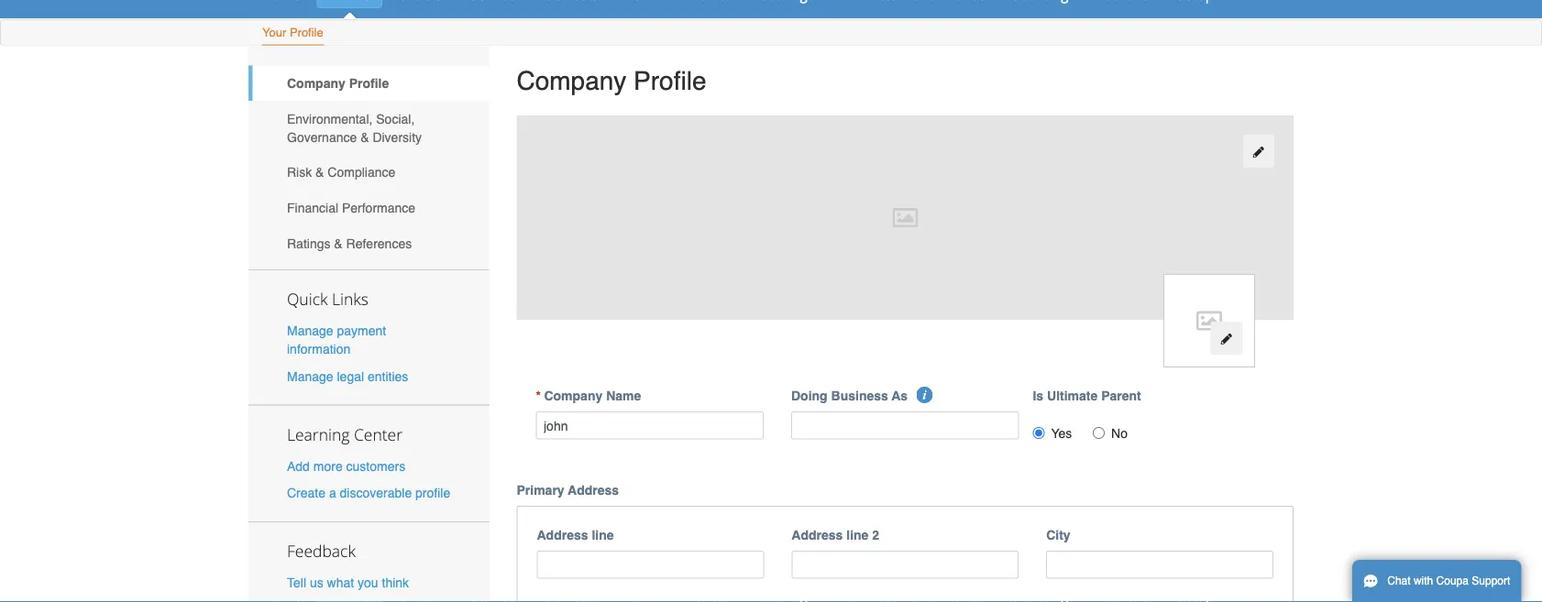 Task type: locate. For each thing, give the bounding box(es) containing it.
a
[[329, 486, 336, 500]]

coupa
[[1436, 575, 1469, 588]]

company profile link
[[248, 66, 489, 101]]

background image
[[517, 116, 1294, 320]]

2 line from the left
[[846, 528, 869, 543]]

0 horizontal spatial change image image
[[1220, 333, 1233, 345]]

quick links
[[287, 288, 368, 310]]

is
[[1033, 389, 1044, 404]]

address
[[568, 483, 619, 498], [537, 528, 588, 543], [792, 528, 843, 543]]

0 vertical spatial change image image
[[1252, 146, 1265, 158]]

line
[[592, 528, 614, 543], [846, 528, 869, 543]]

links
[[332, 288, 368, 310]]

risk & compliance link
[[248, 155, 489, 190]]

create a discoverable profile
[[287, 486, 450, 500]]

&
[[360, 130, 369, 144], [315, 165, 324, 180], [334, 236, 343, 251]]

is ultimate parent
[[1033, 389, 1141, 404]]

& for compliance
[[315, 165, 324, 180]]

company
[[517, 66, 627, 95], [287, 76, 345, 91], [544, 389, 603, 404]]

create
[[287, 486, 326, 500]]

environmental, social, governance & diversity link
[[248, 101, 489, 155]]

manage
[[287, 324, 333, 338], [287, 369, 333, 384]]

& right ratings
[[334, 236, 343, 251]]

0 vertical spatial manage
[[287, 324, 333, 338]]

profile
[[290, 26, 323, 39], [634, 66, 706, 95], [349, 76, 389, 91]]

Address line 2 text field
[[792, 551, 1019, 579]]

add more customers
[[287, 459, 405, 473]]

address left 2
[[792, 528, 843, 543]]

0 horizontal spatial line
[[592, 528, 614, 543]]

1 horizontal spatial profile
[[349, 76, 389, 91]]

primary address
[[517, 483, 619, 498]]

* company name
[[536, 389, 641, 404]]

profile inside your profile link
[[290, 26, 323, 39]]

& right risk
[[315, 165, 324, 180]]

additional information image
[[916, 387, 933, 404]]

1 line from the left
[[592, 528, 614, 543]]

performance
[[342, 201, 415, 215]]

tell
[[287, 576, 306, 590]]

yes
[[1051, 426, 1072, 441]]

1 manage from the top
[[287, 324, 333, 338]]

primary
[[517, 483, 564, 498]]

1 horizontal spatial change image image
[[1252, 146, 1265, 158]]

1 vertical spatial &
[[315, 165, 324, 180]]

manage for manage legal entities
[[287, 369, 333, 384]]

more
[[313, 459, 343, 473]]

ratings & references link
[[248, 226, 489, 261]]

discoverable
[[340, 486, 412, 500]]

& left diversity
[[360, 130, 369, 144]]

logo image
[[1163, 274, 1255, 368]]

address down primary address
[[537, 528, 588, 543]]

manage down information
[[287, 369, 333, 384]]

0 horizontal spatial &
[[315, 165, 324, 180]]

0 horizontal spatial company profile
[[287, 76, 389, 91]]

1 horizontal spatial line
[[846, 528, 869, 543]]

0 vertical spatial &
[[360, 130, 369, 144]]

& inside the environmental, social, governance & diversity
[[360, 130, 369, 144]]

2 vertical spatial &
[[334, 236, 343, 251]]

references
[[346, 236, 412, 251]]

& inside ratings & references link
[[334, 236, 343, 251]]

line left 2
[[846, 528, 869, 543]]

1 horizontal spatial company profile
[[517, 66, 706, 95]]

compliance
[[328, 165, 395, 180]]

risk
[[287, 165, 312, 180]]

add
[[287, 459, 310, 473]]

1 vertical spatial manage
[[287, 369, 333, 384]]

change image image
[[1252, 146, 1265, 158], [1220, 333, 1233, 345]]

manage inside the manage payment information
[[287, 324, 333, 338]]

1 vertical spatial change image image
[[1220, 333, 1233, 345]]

None text field
[[536, 412, 764, 440]]

your profile
[[262, 26, 323, 39]]

address up the "address line"
[[568, 483, 619, 498]]

Doing Business As text field
[[791, 412, 1019, 440]]

quick
[[287, 288, 328, 310]]

0 horizontal spatial profile
[[290, 26, 323, 39]]

business
[[831, 389, 888, 404]]

manage up information
[[287, 324, 333, 338]]

manage legal entities link
[[287, 369, 408, 384]]

manage payment information
[[287, 324, 386, 357]]

company profile
[[517, 66, 706, 95], [287, 76, 389, 91]]

as
[[892, 389, 908, 404]]

social,
[[376, 111, 415, 126]]

2 horizontal spatial &
[[360, 130, 369, 144]]

None radio
[[1033, 427, 1045, 439], [1093, 427, 1105, 439], [1033, 427, 1045, 439], [1093, 427, 1105, 439]]

parent
[[1101, 389, 1141, 404]]

learning
[[287, 424, 350, 445]]

with
[[1414, 575, 1433, 588]]

center
[[354, 424, 403, 445]]

manage legal entities
[[287, 369, 408, 384]]

chat with coupa support button
[[1352, 560, 1521, 602]]

1 horizontal spatial &
[[334, 236, 343, 251]]

2 manage from the top
[[287, 369, 333, 384]]

line for address line 2
[[846, 528, 869, 543]]

profile inside company profile link
[[349, 76, 389, 91]]

line up address line text field
[[592, 528, 614, 543]]

no
[[1111, 426, 1128, 441]]

change image image for background image
[[1252, 146, 1265, 158]]

& inside the risk & compliance link
[[315, 165, 324, 180]]



Task type: describe. For each thing, give the bounding box(es) containing it.
governance
[[287, 130, 357, 144]]

city
[[1046, 528, 1071, 543]]

tell us what you think button
[[287, 574, 409, 592]]

you
[[358, 576, 378, 590]]

risk & compliance
[[287, 165, 395, 180]]

2 horizontal spatial profile
[[634, 66, 706, 95]]

address line 2
[[792, 528, 879, 543]]

us
[[310, 576, 323, 590]]

your
[[262, 26, 286, 39]]

information
[[287, 342, 350, 357]]

learning center
[[287, 424, 403, 445]]

change image image for logo
[[1220, 333, 1233, 345]]

doing business as
[[791, 389, 908, 404]]

name
[[606, 389, 641, 404]]

think
[[382, 576, 409, 590]]

legal
[[337, 369, 364, 384]]

ratings & references
[[287, 236, 412, 251]]

feedback
[[287, 540, 356, 562]]

support
[[1472, 575, 1510, 588]]

create a discoverable profile link
[[287, 486, 450, 500]]

manage payment information link
[[287, 324, 386, 357]]

entities
[[368, 369, 408, 384]]

payment
[[337, 324, 386, 338]]

manage for manage payment information
[[287, 324, 333, 338]]

*
[[536, 389, 541, 404]]

environmental, social, governance & diversity
[[287, 111, 422, 144]]

address for address line
[[537, 528, 588, 543]]

diversity
[[373, 130, 422, 144]]

add more customers link
[[287, 459, 405, 473]]

address line
[[537, 528, 614, 543]]

environmental,
[[287, 111, 373, 126]]

customers
[[346, 459, 405, 473]]

profile
[[415, 486, 450, 500]]

financial
[[287, 201, 338, 215]]

profile for company profile link
[[349, 76, 389, 91]]

& for references
[[334, 236, 343, 251]]

Address line text field
[[537, 551, 764, 579]]

ultimate
[[1047, 389, 1098, 404]]

line for address line
[[592, 528, 614, 543]]

chat with coupa support
[[1387, 575, 1510, 588]]

your profile link
[[261, 22, 324, 45]]

financial performance link
[[248, 190, 489, 226]]

doing
[[791, 389, 828, 404]]

chat
[[1387, 575, 1411, 588]]

City text field
[[1046, 551, 1274, 579]]

2
[[872, 528, 879, 543]]

financial performance
[[287, 201, 415, 215]]

ratings
[[287, 236, 330, 251]]

what
[[327, 576, 354, 590]]

address for address line 2
[[792, 528, 843, 543]]

tell us what you think
[[287, 576, 409, 590]]

profile for your profile link
[[290, 26, 323, 39]]



Task type: vqa. For each thing, say whether or not it's contained in the screenshot.
THE 'CHANGE IMAGE' to the top
yes



